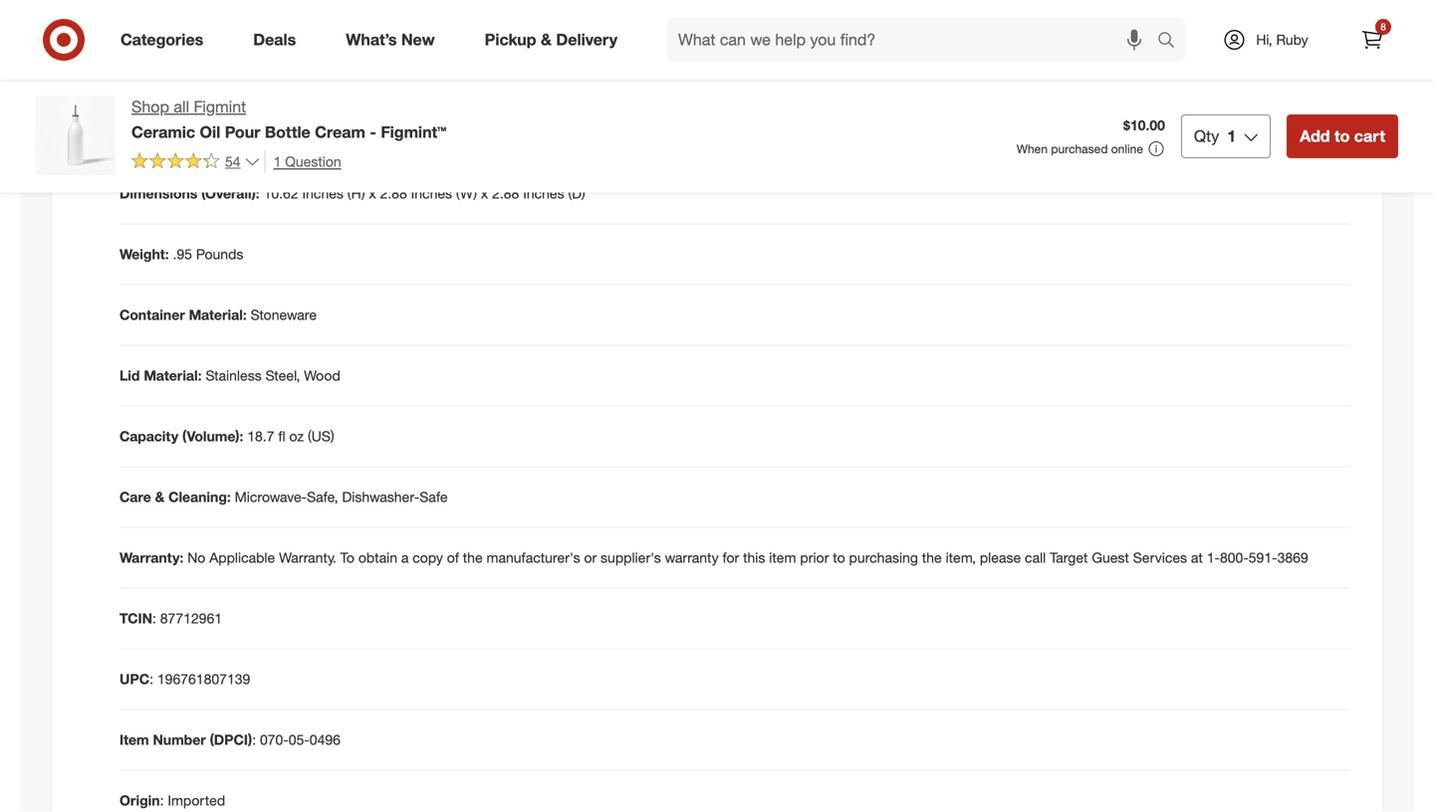 Task type: locate. For each thing, give the bounding box(es) containing it.
item
[[769, 550, 796, 567]]

1 horizontal spatial the
[[922, 550, 942, 567]]

services
[[1133, 550, 1188, 567]]

1 right 'pieces:' at top
[[246, 124, 253, 142]]

pickup & delivery
[[485, 30, 618, 49]]

when
[[1017, 141, 1048, 156]]

2 the from the left
[[922, 550, 942, 567]]

2.88
[[380, 185, 407, 202], [492, 185, 519, 202]]

05-
[[289, 732, 310, 749]]

capacity (volume): 18.7 fl oz (us)
[[120, 428, 334, 445]]

10.62
[[264, 185, 298, 202]]

0 horizontal spatial to
[[833, 550, 845, 567]]

54 link
[[132, 150, 261, 175]]

material: right lid
[[144, 367, 202, 385]]

weight: .95 pounds
[[120, 246, 243, 263]]

1 question
[[274, 153, 341, 170]]

1 x from the left
[[369, 185, 376, 202]]

2.88 right (h)
[[380, 185, 407, 202]]

1 vertical spatial of
[[447, 550, 459, 567]]

inches left (h)
[[302, 185, 344, 202]]

1 horizontal spatial x
[[481, 185, 488, 202]]

pickup & delivery link
[[468, 18, 643, 62]]

1 vertical spatial number
[[153, 732, 206, 749]]

material:
[[189, 307, 247, 324], [144, 367, 202, 385]]

add to cart
[[1300, 126, 1386, 146]]

18.7
[[247, 428, 274, 445]]

stoneware
[[251, 307, 317, 324]]

: for 196761807139
[[150, 671, 153, 689]]

0 vertical spatial material:
[[189, 307, 247, 324]]

8
[[1381, 20, 1387, 33]]

: for 87712961
[[152, 610, 156, 628]]

ceramic
[[132, 122, 195, 142]]

number down shop
[[120, 124, 173, 142]]

search
[[1149, 32, 1197, 51]]

please
[[980, 550, 1021, 567]]

specifications
[[120, 72, 247, 95]]

:
[[152, 610, 156, 628], [150, 671, 153, 689], [252, 732, 256, 749], [160, 793, 164, 810]]

1-
[[1207, 550, 1220, 567]]

material: down pounds
[[189, 307, 247, 324]]

0 horizontal spatial x
[[369, 185, 376, 202]]

800-
[[1220, 550, 1249, 567]]

x right (h)
[[369, 185, 376, 202]]

x
[[369, 185, 376, 202], [481, 185, 488, 202]]

new
[[401, 30, 435, 49]]

1 down bottle
[[274, 153, 281, 170]]

0 vertical spatial to
[[1335, 126, 1350, 146]]

(w)
[[456, 185, 477, 202]]

1 vertical spatial material:
[[144, 367, 202, 385]]

1 horizontal spatial to
[[1335, 126, 1350, 146]]

inches left (w)
[[411, 185, 452, 202]]

& right the pickup
[[541, 30, 552, 49]]

at
[[1191, 550, 1203, 567]]

(us)
[[308, 428, 334, 445]]

0 horizontal spatial inches
[[302, 185, 344, 202]]

warranty: no applicable warranty. to obtain a copy of the manufacturer's or supplier's warranty for this item prior to purchasing the item, please call target guest services at 1-800-591-3869
[[120, 550, 1309, 567]]

of down all
[[176, 124, 190, 142]]

0496
[[310, 732, 341, 749]]

oil
[[200, 122, 220, 142]]

1 right qty
[[1228, 126, 1236, 146]]

1 horizontal spatial of
[[447, 550, 459, 567]]

.95
[[173, 246, 192, 263]]

question
[[285, 153, 341, 170]]

warranty
[[665, 550, 719, 567]]

the
[[463, 550, 483, 567], [922, 550, 942, 567]]

& for pickup
[[541, 30, 552, 49]]

87712961
[[160, 610, 222, 628]]

0 vertical spatial of
[[176, 124, 190, 142]]

container material: stoneware
[[120, 307, 317, 324]]

0 vertical spatial &
[[541, 30, 552, 49]]

1
[[246, 124, 253, 142], [1228, 126, 1236, 146], [274, 153, 281, 170]]

pickup
[[485, 30, 537, 49]]

: left imported
[[160, 793, 164, 810]]

1 horizontal spatial inches
[[411, 185, 452, 202]]

the left item,
[[922, 550, 942, 567]]

1 vertical spatial &
[[155, 489, 165, 506]]

1 horizontal spatial 1
[[274, 153, 281, 170]]

inches left (d) on the top of page
[[523, 185, 564, 202]]

2 x from the left
[[481, 185, 488, 202]]

container
[[120, 307, 185, 324]]

lid
[[120, 367, 140, 385]]

x right (w)
[[481, 185, 488, 202]]

to inside button
[[1335, 126, 1350, 146]]

0 horizontal spatial 2.88
[[380, 185, 407, 202]]

& right care
[[155, 489, 165, 506]]

8 link
[[1351, 18, 1395, 62]]

to right add
[[1335, 126, 1350, 146]]

to right prior
[[833, 550, 845, 567]]

0 horizontal spatial &
[[155, 489, 165, 506]]

&
[[541, 30, 552, 49], [155, 489, 165, 506]]

microwave-
[[235, 489, 307, 506]]

the right copy
[[463, 550, 483, 567]]

of right copy
[[447, 550, 459, 567]]

categories
[[121, 30, 203, 49]]

shop all figmint ceramic oil pour bottle cream - figmint™
[[132, 97, 447, 142]]

figmint™
[[381, 122, 447, 142]]

material: for container material:
[[189, 307, 247, 324]]

number right the item
[[153, 732, 206, 749]]

1 horizontal spatial 2.88
[[492, 185, 519, 202]]

: left 196761807139 on the bottom of page
[[150, 671, 153, 689]]

safe
[[420, 489, 448, 506]]

ruby
[[1277, 31, 1309, 48]]

2.88 right (w)
[[492, 185, 519, 202]]

2 2.88 from the left
[[492, 185, 519, 202]]

target
[[1050, 550, 1088, 567]]

stainless
[[206, 367, 262, 385]]

(h)
[[347, 185, 365, 202]]

bottle
[[265, 122, 310, 142]]

1 2.88 from the left
[[380, 185, 407, 202]]

to
[[1335, 126, 1350, 146], [833, 550, 845, 567]]

0 horizontal spatial the
[[463, 550, 483, 567]]

(overall):
[[201, 185, 260, 202]]

a
[[401, 550, 409, 567]]

shop
[[132, 97, 169, 117]]

: for imported
[[160, 793, 164, 810]]

: left 87712961
[[152, 610, 156, 628]]

number
[[120, 124, 173, 142], [153, 732, 206, 749]]

delivery
[[556, 30, 618, 49]]

2 horizontal spatial inches
[[523, 185, 564, 202]]

$10.00
[[1124, 117, 1165, 134]]

what's new
[[346, 30, 435, 49]]

cream
[[315, 122, 366, 142]]

upc : 196761807139
[[120, 671, 250, 689]]

0 vertical spatial number
[[120, 124, 173, 142]]

1 horizontal spatial &
[[541, 30, 552, 49]]



Task type: vqa. For each thing, say whether or not it's contained in the screenshot.
WONDERSHOP Link associated with 256
no



Task type: describe. For each thing, give the bounding box(es) containing it.
hi, ruby
[[1257, 31, 1309, 48]]

imported
[[168, 793, 225, 810]]

material: for lid material:
[[144, 367, 202, 385]]

item
[[120, 732, 149, 749]]

(dpci)
[[210, 732, 252, 749]]

image of ceramic oil pour bottle cream - figmint™ image
[[36, 96, 116, 175]]

2 inches from the left
[[411, 185, 452, 202]]

care
[[120, 489, 151, 506]]

tcin : 87712961
[[120, 610, 222, 628]]

qty
[[1194, 126, 1220, 146]]

1 inches from the left
[[302, 185, 344, 202]]

fl
[[278, 428, 286, 445]]

or
[[584, 550, 597, 567]]

1 vertical spatial to
[[833, 550, 845, 567]]

no
[[187, 550, 206, 567]]

196761807139
[[157, 671, 250, 689]]

591-
[[1249, 550, 1278, 567]]

cleaning:
[[168, 489, 231, 506]]

weight:
[[120, 246, 169, 263]]

purchasing
[[849, 550, 918, 567]]

to
[[340, 550, 355, 567]]

purchased
[[1051, 141, 1108, 156]]

applicable
[[209, 550, 275, 567]]

1 question link
[[265, 150, 341, 173]]

for
[[723, 550, 739, 567]]

call
[[1025, 550, 1046, 567]]

pour
[[225, 122, 260, 142]]

care & cleaning: microwave-safe, dishwasher-safe
[[120, 489, 448, 506]]

origin : imported
[[120, 793, 225, 810]]

prior
[[800, 550, 829, 567]]

3 inches from the left
[[523, 185, 564, 202]]

dimensions (overall): 10.62 inches (h) x 2.88 inches (w) x 2.88 inches (d)
[[120, 185, 585, 202]]

add
[[1300, 126, 1330, 146]]

warranty.
[[279, 550, 337, 567]]

hi,
[[1257, 31, 1273, 48]]

deals link
[[236, 18, 321, 62]]

pieces:
[[193, 124, 242, 142]]

cart
[[1355, 126, 1386, 146]]

deals
[[253, 30, 296, 49]]

upc
[[120, 671, 150, 689]]

0 horizontal spatial 1
[[246, 124, 253, 142]]

this
[[743, 550, 765, 567]]

54
[[225, 153, 241, 170]]

-
[[370, 122, 376, 142]]

2 horizontal spatial 1
[[1228, 126, 1236, 146]]

(d)
[[568, 185, 585, 202]]

lid material: stainless steel, wood
[[120, 367, 341, 385]]

What can we help you find? suggestions appear below search field
[[666, 18, 1163, 62]]

obtain
[[358, 550, 397, 567]]

1 the from the left
[[463, 550, 483, 567]]

tcin
[[120, 610, 152, 628]]

steel,
[[266, 367, 300, 385]]

item number (dpci) : 070-05-0496
[[120, 732, 341, 749]]

capacity
[[120, 428, 178, 445]]

add to cart button
[[1287, 114, 1399, 158]]

origin
[[120, 793, 160, 810]]

wood
[[304, 367, 341, 385]]

what's new link
[[329, 18, 460, 62]]

number of pieces: 1
[[120, 124, 253, 142]]

online
[[1112, 141, 1144, 156]]

search button
[[1149, 18, 1197, 66]]

specifications button
[[68, 52, 1367, 115]]

: left 070-
[[252, 732, 256, 749]]

guest
[[1092, 550, 1130, 567]]

safe,
[[307, 489, 338, 506]]

copy
[[413, 550, 443, 567]]

& for care
[[155, 489, 165, 506]]

supplier's
[[601, 550, 661, 567]]

figmint
[[194, 97, 246, 117]]

what's
[[346, 30, 397, 49]]

0 horizontal spatial of
[[176, 124, 190, 142]]

qty 1
[[1194, 126, 1236, 146]]

(volume):
[[182, 428, 243, 445]]

dimensions
[[120, 185, 198, 202]]

manufacturer's
[[487, 550, 580, 567]]

item,
[[946, 550, 976, 567]]

all
[[174, 97, 189, 117]]



